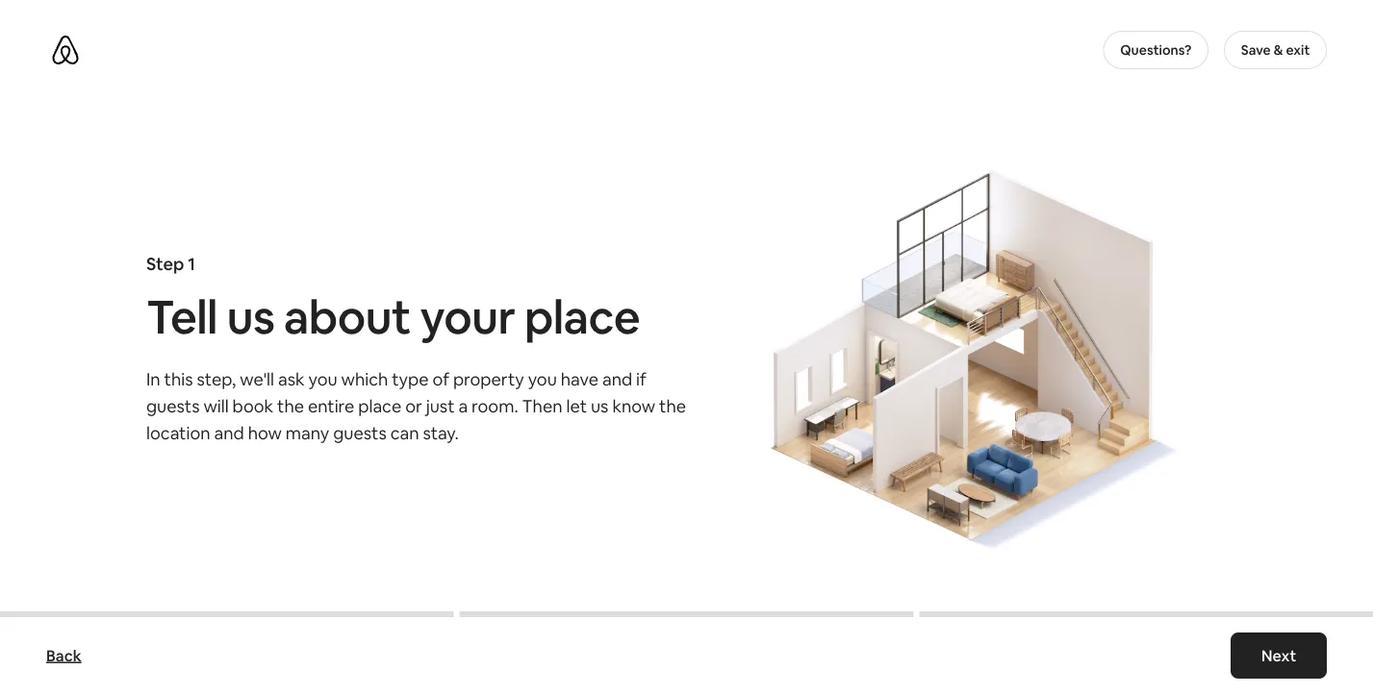 Task type: describe. For each thing, give the bounding box(es) containing it.
step,
[[197, 369, 236, 391]]

0 horizontal spatial and
[[214, 422, 244, 445]]

ask
[[278, 369, 305, 391]]

save & exit button
[[1224, 31, 1327, 69]]

back
[[46, 646, 81, 666]]

which
[[341, 369, 388, 391]]

know
[[612, 396, 655, 418]]

2 you from the left
[[528, 369, 557, 391]]

in this step, we'll ask you which type of property you have and if guests will book the entire place or just a room. then let us know the location and how many guests can stay.
[[146, 369, 686, 445]]

type
[[392, 369, 429, 391]]

location
[[146, 422, 210, 445]]

back button
[[37, 637, 91, 676]]

can
[[390, 422, 419, 445]]

0 vertical spatial guests
[[146, 396, 200, 418]]

in
[[146, 369, 160, 391]]

1
[[188, 253, 195, 276]]

1 horizontal spatial guests
[[333, 422, 387, 445]]

property
[[453, 369, 524, 391]]

your place
[[420, 287, 640, 347]]

questions? button
[[1103, 31, 1209, 69]]

of
[[433, 369, 449, 391]]

book
[[233, 396, 273, 418]]

0 horizontal spatial us
[[227, 287, 274, 347]]

next button
[[1231, 633, 1327, 679]]

we'll
[[240, 369, 274, 391]]

exit
[[1286, 41, 1310, 59]]

step 1
[[146, 253, 195, 276]]

many
[[286, 422, 329, 445]]

save
[[1241, 41, 1271, 59]]

will
[[203, 396, 229, 418]]



Task type: locate. For each thing, give the bounding box(es) containing it.
if
[[636, 369, 647, 391]]

0 vertical spatial and
[[602, 369, 632, 391]]

about
[[284, 287, 411, 347]]

entire
[[308, 396, 354, 418]]

tell
[[146, 287, 217, 347]]

next
[[1261, 646, 1296, 666]]

us right let
[[591, 396, 609, 418]]

0 horizontal spatial you
[[308, 369, 337, 391]]

us up 'we'll'
[[227, 287, 274, 347]]

and left if
[[602, 369, 632, 391]]

or
[[405, 396, 422, 418]]

you up entire at the bottom
[[308, 369, 337, 391]]

1 vertical spatial and
[[214, 422, 244, 445]]

place
[[358, 396, 401, 418]]

step
[[146, 253, 184, 276]]

let
[[566, 396, 587, 418]]

guests
[[146, 396, 200, 418], [333, 422, 387, 445]]

1 the from the left
[[277, 396, 304, 418]]

just
[[426, 396, 455, 418]]

the down ask
[[277, 396, 304, 418]]

&
[[1274, 41, 1283, 59]]

how
[[248, 422, 282, 445]]

have
[[561, 369, 599, 391]]

stay.
[[423, 422, 459, 445]]

you up then
[[528, 369, 557, 391]]

us
[[227, 287, 274, 347], [591, 396, 609, 418]]

2 the from the left
[[659, 396, 686, 418]]

the right know
[[659, 396, 686, 418]]

us inside in this step, we'll ask you which type of property you have and if guests will book the entire place or just a room. then let us know the location and how many guests can stay.
[[591, 396, 609, 418]]

1 you from the left
[[308, 369, 337, 391]]

1 vertical spatial us
[[591, 396, 609, 418]]

and
[[602, 369, 632, 391], [214, 422, 244, 445]]

save & exit
[[1241, 41, 1310, 59]]

1 horizontal spatial us
[[591, 396, 609, 418]]

the
[[277, 396, 304, 418], [659, 396, 686, 418]]

0 vertical spatial us
[[227, 287, 274, 347]]

questions?
[[1120, 41, 1192, 59]]

1 horizontal spatial the
[[659, 396, 686, 418]]

tell us about your place
[[146, 287, 640, 347]]

0 horizontal spatial the
[[277, 396, 304, 418]]

then
[[522, 396, 562, 418]]

room.
[[472, 396, 518, 418]]

guests up location
[[146, 396, 200, 418]]

1 horizontal spatial you
[[528, 369, 557, 391]]

1 vertical spatial guests
[[333, 422, 387, 445]]

1 horizontal spatial and
[[602, 369, 632, 391]]

guests down the place
[[333, 422, 387, 445]]

and down will
[[214, 422, 244, 445]]

a
[[458, 396, 468, 418]]

you
[[308, 369, 337, 391], [528, 369, 557, 391]]

0 horizontal spatial guests
[[146, 396, 200, 418]]

this
[[164, 369, 193, 391]]



Task type: vqa. For each thing, say whether or not it's contained in the screenshot.
and
yes



